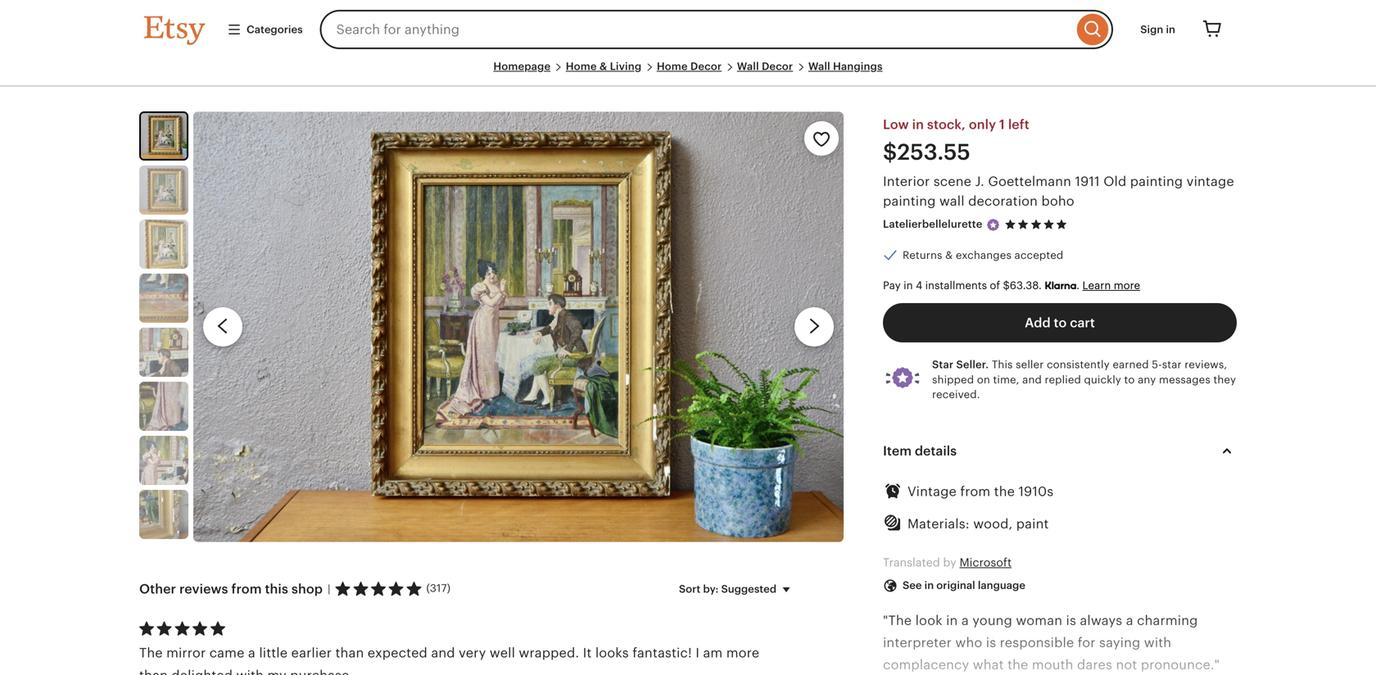 Task type: describe. For each thing, give the bounding box(es) containing it.
translated by microsoft
[[883, 556, 1012, 569]]

responsible
[[1000, 635, 1075, 650]]

microsoft link
[[960, 556, 1012, 569]]

in inside "the look in a young woman is always a charming interpreter who is responsible for saying with complacency what the mouth dares not pronounce."
[[946, 613, 958, 628]]

young
[[973, 613, 1013, 628]]

home & living
[[566, 60, 642, 73]]

dares
[[1077, 658, 1113, 672]]

0 vertical spatial than
[[336, 646, 364, 661]]

pay
[[883, 279, 901, 292]]

sign in
[[1141, 23, 1176, 36]]

learn
[[1083, 279, 1111, 292]]

wall for wall decor
[[737, 60, 759, 73]]

vintage
[[908, 484, 957, 499]]

1 horizontal spatial painting
[[1131, 174, 1183, 189]]

interior
[[883, 174, 930, 189]]

latelierbellelurette
[[883, 218, 983, 230]]

delighted
[[171, 668, 233, 675]]

with inside "the look in a young woman is always a charming interpreter who is responsible for saying with complacency what the mouth dares not pronounce."
[[1144, 635, 1172, 650]]

vintage from the 1910s
[[908, 484, 1054, 499]]

on
[[977, 373, 991, 386]]

1 horizontal spatial is
[[1066, 613, 1077, 628]]

reviews,
[[1185, 359, 1228, 371]]

in for low in stock, only 1 left $253.55
[[912, 117, 924, 132]]

they
[[1214, 373, 1237, 386]]

accepted
[[1015, 249, 1064, 261]]

add
[[1025, 316, 1051, 330]]

for
[[1078, 635, 1096, 650]]

shop
[[292, 582, 323, 596]]

interior scene j. goettelmann 1911 old painting vintage image 5 image
[[139, 328, 188, 377]]

shipped
[[932, 373, 974, 386]]

suggested
[[721, 583, 777, 595]]

mirror
[[166, 646, 206, 661]]

"the look in a young woman is always a charming interpreter who is responsible for saying with complacency what the mouth dares not pronounce."
[[883, 613, 1220, 672]]

none search field inside banner
[[320, 10, 1114, 49]]

always
[[1080, 613, 1123, 628]]

klarna
[[1045, 279, 1077, 292]]

sort by: suggested
[[679, 583, 777, 595]]

wall decor
[[737, 60, 793, 73]]

& for returns
[[946, 249, 953, 261]]

see in original language
[[903, 579, 1026, 592]]

look
[[916, 613, 943, 628]]

came
[[210, 646, 245, 661]]

home for home decor
[[657, 60, 688, 73]]

any
[[1138, 373, 1157, 386]]

details
[[915, 444, 957, 459]]

(317)
[[426, 582, 451, 594]]

messages
[[1159, 373, 1211, 386]]

sort by: suggested button
[[667, 572, 809, 606]]

in for pay in 4 installments of $63.38. klarna . learn more
[[904, 279, 913, 292]]

0 horizontal spatial from
[[231, 582, 262, 596]]

item details button
[[869, 432, 1252, 471]]

low
[[883, 117, 909, 132]]

hangings
[[833, 60, 883, 73]]

translated
[[883, 556, 940, 569]]

materials:
[[908, 517, 970, 531]]

well
[[490, 646, 515, 661]]

in for see in original language
[[925, 579, 934, 592]]

earned
[[1113, 359, 1149, 371]]

wrapped.
[[519, 646, 579, 661]]

learn more button
[[1083, 279, 1141, 292]]

1910s
[[1019, 484, 1054, 499]]

other reviews from this shop
[[139, 582, 323, 596]]

wall hangings
[[809, 60, 883, 73]]

decor for wall decor
[[762, 60, 793, 73]]

categories
[[247, 23, 303, 36]]

banner containing categories
[[115, 0, 1262, 59]]

this
[[265, 582, 288, 596]]

the
[[139, 646, 163, 661]]

am
[[703, 646, 723, 661]]

scene
[[934, 174, 972, 189]]

more inside pay in 4 installments of $63.38. klarna . learn more
[[1114, 279, 1141, 292]]

returns
[[903, 249, 943, 261]]

homepage
[[494, 60, 551, 73]]

latelierbellelurette link
[[883, 218, 983, 230]]

"the
[[883, 613, 912, 628]]

this seller consistently earned 5-star reviews, shipped on time, and replied quickly to any messages they received.
[[932, 359, 1237, 401]]

materials: wood, paint
[[908, 517, 1049, 531]]

a for more
[[248, 646, 256, 661]]

living
[[610, 60, 642, 73]]

little
[[259, 646, 288, 661]]

& for home
[[600, 60, 607, 73]]

star seller.
[[932, 359, 989, 371]]

see
[[903, 579, 922, 592]]

consistently
[[1047, 359, 1110, 371]]

home & living link
[[566, 60, 642, 73]]

star_seller image
[[986, 217, 1001, 232]]



Task type: locate. For each thing, give the bounding box(es) containing it.
0 vertical spatial is
[[1066, 613, 1077, 628]]

interior scene j. goettelmann 1911 old painting vintage image 3 image
[[139, 220, 188, 269]]

pay in 4 installments of $63.38. klarna . learn more
[[883, 279, 1141, 292]]

saying
[[1100, 635, 1141, 650]]

more inside the mirror came a little earlier than expected and very well wrapped. it looks fantastic! i am more than delighted with my purchase.
[[727, 646, 760, 661]]

and down 'seller'
[[1023, 373, 1042, 386]]

with inside the mirror came a little earlier than expected and very well wrapped. it looks fantastic! i am more than delighted with my purchase.
[[236, 668, 264, 675]]

home decor
[[657, 60, 722, 73]]

wall for wall hangings
[[809, 60, 831, 73]]

quickly
[[1084, 373, 1122, 386]]

1 vertical spatial is
[[986, 635, 997, 650]]

more right learn
[[1114, 279, 1141, 292]]

language
[[978, 579, 1026, 592]]

1 vertical spatial and
[[431, 646, 455, 661]]

banner
[[115, 0, 1262, 59]]

menu bar containing homepage
[[144, 59, 1232, 87]]

star
[[932, 359, 954, 371]]

1 horizontal spatial than
[[336, 646, 364, 661]]

1 home from the left
[[566, 60, 597, 73]]

see in original language link
[[871, 571, 1038, 601]]

1 horizontal spatial with
[[1144, 635, 1172, 650]]

installments
[[926, 279, 987, 292]]

interior scene j. goettelmann 1911 old painting vintage image 8 image
[[139, 490, 188, 539]]

the inside "the look in a young woman is always a charming interpreter who is responsible for saying with complacency what the mouth dares not pronounce."
[[1008, 658, 1029, 672]]

sign
[[1141, 23, 1164, 36]]

j.
[[975, 174, 985, 189]]

returns & exchanges accepted
[[903, 249, 1064, 261]]

to inside this seller consistently earned 5-star reviews, shipped on time, and replied quickly to any messages they received.
[[1125, 373, 1135, 386]]

fantastic!
[[633, 646, 692, 661]]

than down the the
[[139, 668, 168, 675]]

more right am
[[727, 646, 760, 661]]

1 vertical spatial to
[[1125, 373, 1135, 386]]

a up saying
[[1126, 613, 1134, 628]]

woman
[[1016, 613, 1063, 628]]

home
[[566, 60, 597, 73], [657, 60, 688, 73]]

in inside button
[[1166, 23, 1176, 36]]

0 horizontal spatial &
[[600, 60, 607, 73]]

what
[[973, 658, 1004, 672]]

decor
[[691, 60, 722, 73], [762, 60, 793, 73]]

left
[[1009, 117, 1030, 132]]

to inside button
[[1054, 316, 1067, 330]]

and inside this seller consistently earned 5-star reviews, shipped on time, and replied quickly to any messages they received.
[[1023, 373, 1042, 386]]

a left the little in the bottom left of the page
[[248, 646, 256, 661]]

earlier
[[291, 646, 332, 661]]

goettelmann
[[988, 174, 1072, 189]]

0 horizontal spatial interior scene j. goettelmann 1911 old painting vintage image 1 image
[[141, 113, 187, 159]]

stock,
[[927, 117, 966, 132]]

wall
[[940, 194, 965, 208]]

0 vertical spatial more
[[1114, 279, 1141, 292]]

in inside low in stock, only 1 left $253.55
[[912, 117, 924, 132]]

painting down interior
[[883, 194, 936, 208]]

other
[[139, 582, 176, 596]]

1 horizontal spatial to
[[1125, 373, 1135, 386]]

interior scene j. goettelmann 1911 old painting vintage painting wall decoration boho
[[883, 174, 1235, 208]]

menu bar
[[144, 59, 1232, 87]]

.
[[1077, 279, 1080, 292]]

and inside the mirror came a little earlier than expected and very well wrapped. it looks fantastic! i am more than delighted with my purchase.
[[431, 646, 455, 661]]

the mirror came a little earlier than expected and very well wrapped. it looks fantastic! i am more than delighted with my purchase.
[[139, 646, 760, 675]]

is right who
[[986, 635, 997, 650]]

1 horizontal spatial decor
[[762, 60, 793, 73]]

1911
[[1075, 174, 1100, 189]]

by:
[[703, 583, 719, 595]]

0 vertical spatial and
[[1023, 373, 1042, 386]]

1 horizontal spatial interior scene j. goettelmann 1911 old painting vintage image 1 image
[[193, 112, 844, 542]]

1 vertical spatial the
[[1008, 658, 1029, 672]]

1 horizontal spatial wall
[[809, 60, 831, 73]]

i
[[696, 646, 700, 661]]

1 horizontal spatial from
[[961, 484, 991, 499]]

0 vertical spatial &
[[600, 60, 607, 73]]

from left this
[[231, 582, 262, 596]]

original
[[937, 579, 976, 592]]

0 horizontal spatial wall
[[737, 60, 759, 73]]

0 horizontal spatial with
[[236, 668, 264, 675]]

0 horizontal spatial to
[[1054, 316, 1067, 330]]

None search field
[[320, 10, 1114, 49]]

a for complacency
[[962, 613, 969, 628]]

sort
[[679, 583, 701, 595]]

not
[[1116, 658, 1138, 672]]

add to cart button
[[883, 303, 1237, 343]]

expected
[[368, 646, 428, 661]]

interior scene j. goettelmann 1911 old painting vintage image 4 image
[[139, 274, 188, 323]]

1 horizontal spatial a
[[962, 613, 969, 628]]

replied
[[1045, 373, 1082, 386]]

this
[[992, 359, 1013, 371]]

and left the 'very'
[[431, 646, 455, 661]]

reviews
[[179, 582, 228, 596]]

1 vertical spatial painting
[[883, 194, 936, 208]]

home down search for anything text field
[[657, 60, 688, 73]]

with down the charming
[[1144, 635, 1172, 650]]

decor for home decor
[[691, 60, 722, 73]]

vintage
[[1187, 174, 1235, 189]]

and
[[1023, 373, 1042, 386], [431, 646, 455, 661]]

1 wall from the left
[[737, 60, 759, 73]]

interior scene j. goettelmann 1911 old painting vintage image 1 image
[[193, 112, 844, 542], [141, 113, 187, 159]]

in inside pay in 4 installments of $63.38. klarna . learn more
[[904, 279, 913, 292]]

decor down search for anything text field
[[691, 60, 722, 73]]

to left cart
[[1054, 316, 1067, 330]]

0 horizontal spatial home
[[566, 60, 597, 73]]

in right low on the top of page
[[912, 117, 924, 132]]

than up purchase.
[[336, 646, 364, 661]]

interpreter
[[883, 635, 952, 650]]

low in stock, only 1 left $253.55
[[883, 117, 1030, 164]]

1 horizontal spatial and
[[1023, 373, 1042, 386]]

wall
[[737, 60, 759, 73], [809, 60, 831, 73]]

5-
[[1152, 359, 1163, 371]]

exchanges
[[956, 249, 1012, 261]]

in right see
[[925, 579, 934, 592]]

0 vertical spatial the
[[994, 484, 1015, 499]]

looks
[[596, 646, 629, 661]]

home left living
[[566, 60, 597, 73]]

1 vertical spatial than
[[139, 668, 168, 675]]

wood,
[[974, 517, 1013, 531]]

1 vertical spatial &
[[946, 249, 953, 261]]

to down earned
[[1125, 373, 1135, 386]]

1 vertical spatial more
[[727, 646, 760, 661]]

home for home & living
[[566, 60, 597, 73]]

with left my
[[236, 668, 264, 675]]

mouth
[[1032, 658, 1074, 672]]

it
[[583, 646, 592, 661]]

0 horizontal spatial than
[[139, 668, 168, 675]]

Search for anything text field
[[320, 10, 1074, 49]]

wall decor link
[[737, 60, 793, 73]]

pronounce."
[[1141, 658, 1220, 672]]

decor left wall hangings link on the right top of page
[[762, 60, 793, 73]]

in
[[1166, 23, 1176, 36], [912, 117, 924, 132], [904, 279, 913, 292], [925, 579, 934, 592], [946, 613, 958, 628]]

1 decor from the left
[[691, 60, 722, 73]]

item
[[883, 444, 912, 459]]

1 horizontal spatial more
[[1114, 279, 1141, 292]]

star
[[1163, 359, 1182, 371]]

0 horizontal spatial decor
[[691, 60, 722, 73]]

& left living
[[600, 60, 607, 73]]

of
[[990, 279, 1001, 292]]

interior scene j. goettelmann 1911 old painting vintage image 7 image
[[139, 436, 188, 485]]

2 home from the left
[[657, 60, 688, 73]]

0 horizontal spatial a
[[248, 646, 256, 661]]

0 horizontal spatial and
[[431, 646, 455, 661]]

add to cart
[[1025, 316, 1095, 330]]

complacency
[[883, 658, 970, 672]]

only
[[969, 117, 996, 132]]

old
[[1104, 174, 1127, 189]]

from up materials: wood, paint
[[961, 484, 991, 499]]

a up who
[[962, 613, 969, 628]]

in right sign
[[1166, 23, 1176, 36]]

1 vertical spatial from
[[231, 582, 262, 596]]

|
[[328, 583, 331, 595]]

0 horizontal spatial more
[[727, 646, 760, 661]]

0 horizontal spatial is
[[986, 635, 997, 650]]

paint
[[1017, 517, 1049, 531]]

1 vertical spatial with
[[236, 668, 264, 675]]

decoration
[[969, 194, 1038, 208]]

& inside menu bar
[[600, 60, 607, 73]]

1 horizontal spatial home
[[657, 60, 688, 73]]

who
[[956, 635, 983, 650]]

than
[[336, 646, 364, 661], [139, 668, 168, 675]]

1 horizontal spatial &
[[946, 249, 953, 261]]

2 wall from the left
[[809, 60, 831, 73]]

wall hangings link
[[809, 60, 883, 73]]

2 decor from the left
[[762, 60, 793, 73]]

by
[[943, 556, 957, 569]]

interior scene j. goettelmann 1911 old painting vintage image 6 image
[[139, 382, 188, 431]]

in for sign in
[[1166, 23, 1176, 36]]

a inside the mirror came a little earlier than expected and very well wrapped. it looks fantastic! i am more than delighted with my purchase.
[[248, 646, 256, 661]]

painting right old on the top right
[[1131, 174, 1183, 189]]

wall left hangings
[[809, 60, 831, 73]]

0 horizontal spatial painting
[[883, 194, 936, 208]]

in left the 4
[[904, 279, 913, 292]]

& right returns
[[946, 249, 953, 261]]

the
[[994, 484, 1015, 499], [1008, 658, 1029, 672]]

a
[[962, 613, 969, 628], [1126, 613, 1134, 628], [248, 646, 256, 661]]

in right 'look'
[[946, 613, 958, 628]]

item details
[[883, 444, 957, 459]]

seller.
[[957, 359, 989, 371]]

2 horizontal spatial a
[[1126, 613, 1134, 628]]

the left 1910s
[[994, 484, 1015, 499]]

microsoft
[[960, 556, 1012, 569]]

homepage link
[[494, 60, 551, 73]]

0 vertical spatial to
[[1054, 316, 1067, 330]]

interior scene j. goettelmann 1911 old painting vintage image 2 image
[[139, 166, 188, 215]]

0 vertical spatial from
[[961, 484, 991, 499]]

boho
[[1042, 194, 1075, 208]]

0 vertical spatial painting
[[1131, 174, 1183, 189]]

is left the 'always'
[[1066, 613, 1077, 628]]

wall right home decor link
[[737, 60, 759, 73]]

0 vertical spatial with
[[1144, 635, 1172, 650]]

the down responsible
[[1008, 658, 1029, 672]]



Task type: vqa. For each thing, say whether or not it's contained in the screenshot.
'(317)'
yes



